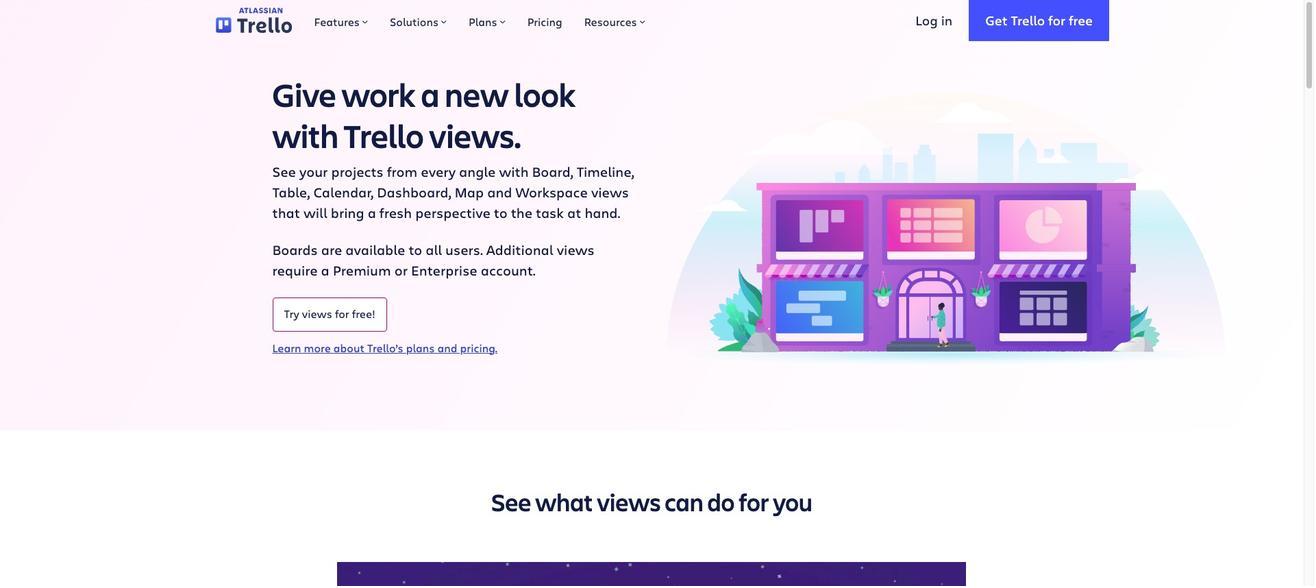 Task type: vqa. For each thing, say whether or not it's contained in the screenshot.
0 Notifications 'icon'
no



Task type: describe. For each thing, give the bounding box(es) containing it.
learn
[[272, 341, 301, 355]]

views.
[[429, 114, 521, 157]]

trello inside get trello for free link
[[1011, 11, 1046, 29]]

boards are available to all users. additional views require a premium or enterprise account.
[[272, 240, 595, 280]]

plans button
[[458, 0, 517, 41]]

resources button
[[574, 0, 657, 41]]

new
[[445, 73, 509, 116]]

will
[[304, 203, 327, 222]]

at
[[568, 203, 582, 222]]

enterprise
[[411, 261, 478, 280]]

timeline,
[[577, 162, 635, 181]]

perspective
[[416, 203, 491, 222]]

work
[[342, 73, 416, 116]]

views inside give work a new look with trello views. see your projects from every angle with board, timeline, table, calendar, dashboard, map and workspace views that will bring a fresh perspective to the task at hand.
[[591, 183, 629, 201]]

that
[[272, 203, 300, 222]]

a inside 'boards are available to all users. additional views require a premium or enterprise account.'
[[321, 261, 330, 280]]

about
[[334, 341, 365, 355]]

log in
[[916, 11, 953, 29]]

what
[[535, 485, 593, 518]]

see inside give work a new look with trello views. see your projects from every angle with board, timeline, table, calendar, dashboard, map and workspace views that will bring a fresh perspective to the task at hand.
[[272, 162, 296, 181]]

log
[[916, 11, 938, 29]]

every
[[421, 162, 456, 181]]

fresh
[[380, 203, 412, 222]]

1 vertical spatial a
[[368, 203, 376, 222]]

learn more about trello's plans and pricing.
[[272, 341, 498, 355]]

solutions button
[[379, 0, 458, 41]]

look
[[515, 73, 576, 116]]

solutions
[[390, 14, 439, 29]]

for for trello
[[1049, 11, 1066, 29]]

pricing.
[[460, 341, 498, 355]]

see what views can do for you
[[492, 485, 813, 518]]

give work a new look with trello views. see your projects from every angle with board, timeline, table, calendar, dashboard, map and workspace views that will bring a fresh perspective to the task at hand.
[[272, 73, 635, 222]]

in
[[942, 11, 953, 29]]

log in link
[[900, 0, 969, 41]]

bring
[[331, 203, 364, 222]]

available
[[346, 240, 405, 259]]

more
[[304, 341, 331, 355]]

features button
[[303, 0, 379, 41]]

require
[[272, 261, 318, 280]]

all
[[426, 240, 442, 259]]

to inside 'boards are available to all users. additional views require a premium or enterprise account.'
[[409, 240, 422, 259]]

1 vertical spatial see
[[492, 485, 531, 518]]

and inside give work a new look with trello views. see your projects from every angle with board, timeline, table, calendar, dashboard, map and workspace views that will bring a fresh perspective to the task at hand.
[[488, 183, 512, 201]]

to inside give work a new look with trello views. see your projects from every angle with board, timeline, table, calendar, dashboard, map and workspace views that will bring a fresh perspective to the task at hand.
[[494, 203, 508, 222]]

users.
[[446, 240, 483, 259]]

boards
[[272, 240, 318, 259]]

do
[[708, 485, 735, 518]]



Task type: locate. For each thing, give the bounding box(es) containing it.
can
[[665, 485, 704, 518]]

video thumbnail image
[[338, 562, 967, 586]]

0 horizontal spatial trello
[[344, 114, 424, 157]]

are
[[321, 240, 342, 259]]

with up your at the top left of the page
[[272, 114, 339, 157]]

pricing link
[[517, 0, 574, 41]]

0 vertical spatial with
[[272, 114, 339, 157]]

with
[[272, 114, 339, 157], [499, 162, 529, 181]]

and
[[488, 183, 512, 201], [438, 341, 458, 355]]

dashboard,
[[377, 183, 451, 201]]

1 horizontal spatial for
[[739, 485, 769, 518]]

account.
[[481, 261, 536, 280]]

or
[[395, 261, 408, 280]]

map
[[455, 183, 484, 201]]

pricing
[[528, 14, 563, 29]]

trello
[[1011, 11, 1046, 29], [344, 114, 424, 157]]

projects
[[331, 162, 384, 181]]

0 horizontal spatial and
[[438, 341, 458, 355]]

0 vertical spatial trello
[[1011, 11, 1046, 29]]

get trello for free
[[986, 11, 1093, 29]]

1 horizontal spatial trello
[[1011, 11, 1046, 29]]

table,
[[272, 183, 310, 201]]

views left can
[[597, 485, 661, 518]]

and up the
[[488, 183, 512, 201]]

see up table,
[[272, 162, 296, 181]]

give
[[272, 73, 336, 116]]

0 horizontal spatial a
[[321, 261, 330, 280]]

views
[[591, 183, 629, 201], [557, 240, 595, 259], [302, 306, 332, 321], [597, 485, 661, 518]]

views down at on the left top of page
[[557, 240, 595, 259]]

2 vertical spatial a
[[321, 261, 330, 280]]

trello up from
[[344, 114, 424, 157]]

1 horizontal spatial with
[[499, 162, 529, 181]]

2 vertical spatial for
[[739, 485, 769, 518]]

1 vertical spatial with
[[499, 162, 529, 181]]

task
[[536, 203, 564, 222]]

0 vertical spatial to
[[494, 203, 508, 222]]

views right "try"
[[302, 306, 332, 321]]

board,
[[532, 162, 574, 181]]

you
[[773, 485, 813, 518]]

1 vertical spatial for
[[335, 306, 349, 321]]

a down are
[[321, 261, 330, 280]]

a left fresh
[[368, 203, 376, 222]]

plans
[[406, 341, 435, 355]]

with right angle at the top left of the page
[[499, 162, 529, 181]]

0 horizontal spatial see
[[272, 162, 296, 181]]

trello inside give work a new look with trello views. see your projects from every angle with board, timeline, table, calendar, dashboard, map and workspace views that will bring a fresh perspective to the task at hand.
[[344, 114, 424, 157]]

angle
[[459, 162, 496, 181]]

atlassian trello image
[[216, 8, 292, 33]]

for for views
[[335, 306, 349, 321]]

to
[[494, 203, 508, 222], [409, 240, 422, 259]]

workspace
[[516, 183, 588, 201]]

trello's
[[367, 341, 404, 355]]

1 horizontal spatial a
[[368, 203, 376, 222]]

0 horizontal spatial with
[[272, 114, 339, 157]]

free
[[1069, 11, 1093, 29]]

see left "what"
[[492, 485, 531, 518]]

get
[[986, 11, 1008, 29]]

0 vertical spatial a
[[421, 73, 440, 116]]

trello right get
[[1011, 11, 1046, 29]]

for left free!
[[335, 306, 349, 321]]

1 horizontal spatial see
[[492, 485, 531, 518]]

to left the
[[494, 203, 508, 222]]

0 horizontal spatial to
[[409, 240, 422, 259]]

2 horizontal spatial for
[[1049, 11, 1066, 29]]

video element
[[338, 562, 967, 586]]

and right plans
[[438, 341, 458, 355]]

plans
[[469, 14, 497, 29]]

views down "timeline,"
[[591, 183, 629, 201]]

to left all
[[409, 240, 422, 259]]

hand.
[[585, 203, 621, 222]]

a
[[421, 73, 440, 116], [368, 203, 376, 222], [321, 261, 330, 280]]

0 vertical spatial for
[[1049, 11, 1066, 29]]

views inside 'boards are available to all users. additional views require a premium or enterprise account.'
[[557, 240, 595, 259]]

0 vertical spatial see
[[272, 162, 296, 181]]

1 vertical spatial and
[[438, 341, 458, 355]]

try views for free! link
[[272, 297, 387, 332]]

get trello for free link
[[969, 0, 1110, 41]]

see
[[272, 162, 296, 181], [492, 485, 531, 518]]

learn more about trello's plans and pricing. link
[[272, 341, 498, 355]]

1 horizontal spatial to
[[494, 203, 508, 222]]

2 horizontal spatial a
[[421, 73, 440, 116]]

0 horizontal spatial for
[[335, 306, 349, 321]]

try views for free!
[[284, 306, 376, 321]]

calendar,
[[314, 183, 374, 201]]

1 vertical spatial trello
[[344, 114, 424, 157]]

a left new at top left
[[421, 73, 440, 116]]

premium
[[333, 261, 391, 280]]

for
[[1049, 11, 1066, 29], [335, 306, 349, 321], [739, 485, 769, 518]]

the
[[511, 203, 533, 222]]

try
[[284, 306, 299, 321]]

for left free
[[1049, 11, 1066, 29]]

free!
[[352, 306, 376, 321]]

from
[[387, 162, 418, 181]]

additional
[[487, 240, 554, 259]]

1 vertical spatial to
[[409, 240, 422, 259]]

0 vertical spatial and
[[488, 183, 512, 201]]

views inside try views for free! link
[[302, 306, 332, 321]]

your
[[300, 162, 328, 181]]

features
[[314, 14, 360, 29]]

1 horizontal spatial and
[[488, 183, 512, 201]]

for right do
[[739, 485, 769, 518]]

resources
[[585, 14, 637, 29]]



